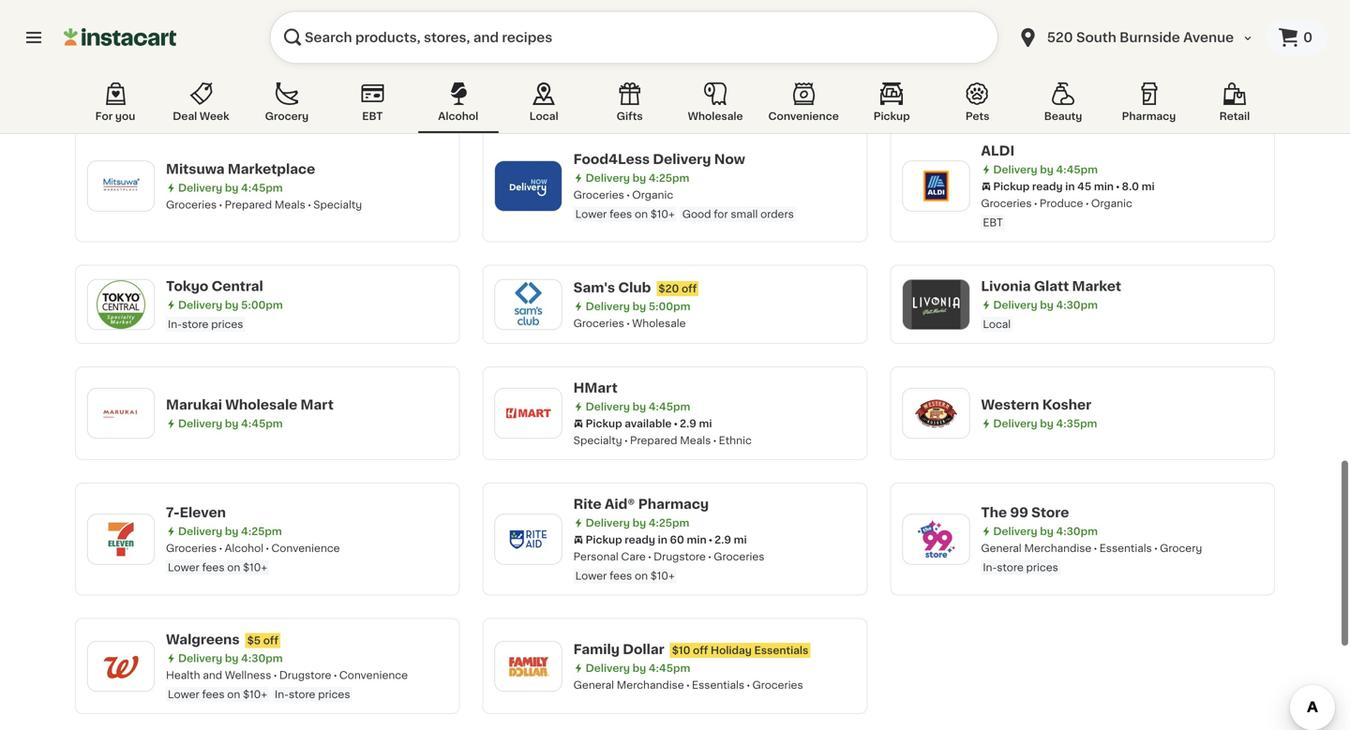 Task type: describe. For each thing, give the bounding box(es) containing it.
south
[[1077, 31, 1117, 44]]

aldi
[[981, 144, 1015, 158]]

ebt inside groceries produce organic ebt
[[983, 218, 1003, 228]]

delivery by 5:00pm for in-store prices
[[178, 300, 283, 310]]

rite aid® pharmacy
[[574, 498, 709, 511]]

wholesale down $20
[[632, 318, 686, 329]]

0 horizontal spatial pharmacy
[[639, 498, 709, 511]]

0 vertical spatial alcohol
[[981, 72, 1020, 83]]

essentials for groceries
[[692, 680, 745, 691]]

health
[[166, 671, 200, 681]]

avenue
[[1184, 31, 1234, 44]]

small
[[731, 209, 758, 219]]

deal
[[173, 111, 197, 121]]

beauty
[[1045, 111, 1083, 121]]

1 vertical spatial market
[[1073, 280, 1122, 293]]

pickup for rite aid® pharmacy
[[586, 535, 622, 545]]

deal week
[[173, 111, 229, 121]]

by for food4less delivery now
[[633, 173, 646, 183]]

520
[[1047, 31, 1074, 44]]

mi for hmart
[[699, 419, 712, 429]]

min for aldi
[[1094, 182, 1114, 192]]

off for sam's club
[[682, 284, 697, 294]]

shop categories tab list
[[75, 79, 1276, 133]]

gifts
[[617, 111, 643, 121]]

4:45pm up shop categories tab list
[[649, 56, 691, 66]]

prices inside health and wellness drugstore convenience lower fees on $10+ in-store prices
[[318, 690, 350, 700]]

merchandise for general merchandise essentials groceries
[[617, 680, 684, 691]]

fees inside personal care drugstore groceries lower fees on $10+
[[610, 571, 632, 582]]

groceries alcohol convenience lower fees on $10+
[[166, 544, 340, 573]]

walgreens
[[166, 634, 240, 647]]

rite
[[574, 498, 602, 511]]

delivery for food4less delivery now
[[586, 173, 630, 183]]

sam's club logo image
[[504, 280, 553, 329]]

meals inside butcher shop prepared meals ebt
[[335, 63, 366, 73]]

northgate market
[[166, 26, 290, 39]]

0 horizontal spatial in-
[[168, 319, 182, 330]]

fees inside groceries alcohol convenience lower fees on $10+
[[202, 563, 225, 573]]

marketplace
[[228, 163, 315, 176]]

good
[[683, 209, 711, 219]]

tokyo
[[166, 280, 209, 293]]

grocery button
[[247, 79, 327, 133]]

0 button
[[1266, 19, 1328, 56]]

4:30pm for market
[[1057, 300, 1098, 310]]

store inside health and wellness drugstore convenience lower fees on $10+ in-store prices
[[289, 690, 316, 700]]

4:30pm for store
[[1057, 527, 1098, 537]]

2 vertical spatial 4:30pm
[[241, 654, 283, 664]]

4:25pm for delivery
[[649, 173, 690, 183]]

delivery for western kosher
[[994, 419, 1038, 429]]

pickup for hmart
[[586, 419, 622, 429]]

ready for rite aid® pharmacy
[[625, 535, 656, 545]]

deal week button
[[161, 79, 241, 133]]

520 south burnside avenue
[[1047, 31, 1234, 44]]

mi for aldi
[[1142, 182, 1155, 192]]

1 520 south burnside avenue button from the left
[[1006, 11, 1266, 64]]

by for 7-eleven
[[225, 527, 239, 537]]

mart
[[301, 399, 334, 412]]

burnside
[[1120, 31, 1181, 44]]

$5
[[247, 636, 261, 646]]

drugstore inside personal care drugstore groceries lower fees on $10+
[[654, 552, 706, 562]]

retail button
[[1195, 79, 1276, 133]]

delivery available
[[994, 56, 1088, 66]]

groceries prepared meals specialty
[[166, 200, 362, 210]]

mi for rite aid® pharmacy
[[734, 535, 747, 545]]

delivery for 7-eleven
[[178, 527, 223, 537]]

delivery by 4:45pm for hmart
[[586, 402, 691, 412]]

delivery for hmart
[[586, 402, 630, 412]]

by down dollar
[[633, 663, 646, 674]]

delivery by 4:45pm down dollar
[[586, 663, 691, 674]]

personal care drugstore groceries lower fees on $10+
[[574, 552, 765, 582]]

tokyo central logo image
[[97, 280, 145, 329]]

delivery by 4:30pm for glatt
[[994, 300, 1098, 310]]

7-eleven
[[166, 507, 226, 520]]

4:45pm for aldi
[[1057, 165, 1098, 175]]

0 horizontal spatial store
[[182, 319, 209, 330]]

retail
[[1220, 111, 1251, 121]]

by for marukai wholesale mart
[[225, 419, 239, 429]]

fees inside health and wellness drugstore convenience lower fees on $10+ in-store prices
[[202, 690, 225, 700]]

beauty button
[[1023, 79, 1104, 133]]

by for livonia glatt market
[[1041, 300, 1054, 310]]

$10+ inside personal care drugstore groceries lower fees on $10+
[[651, 571, 675, 582]]

western kosher
[[981, 399, 1092, 412]]

the 99 store logo image
[[912, 515, 961, 564]]

in- inside health and wellness drugstore convenience lower fees on $10+ in-store prices
[[275, 690, 289, 700]]

delivery for mitsuwa marketplace
[[178, 183, 223, 193]]

on inside health and wellness drugstore convenience lower fees on $10+ in-store prices
[[227, 690, 240, 700]]

now
[[714, 153, 746, 166]]

available for delivery available
[[1041, 56, 1088, 66]]

food4less
[[574, 153, 650, 166]]

99
[[1011, 507, 1029, 520]]

groceries inside groceries organic lower fees on $10+ good for small orders
[[574, 190, 625, 200]]

holiday
[[711, 646, 752, 656]]

butcher shop prepared meals ebt
[[168, 63, 366, 92]]

club
[[619, 281, 651, 294]]

8.0
[[1122, 182, 1140, 192]]

glatt
[[1034, 280, 1070, 293]]

shop inside butcher shop prepared meals ebt
[[251, 63, 278, 73]]

alcohol button
[[418, 79, 499, 133]]

2 groceries wholesale from the top
[[574, 318, 686, 329]]

store
[[1032, 507, 1070, 520]]

central
[[212, 280, 263, 293]]

specialty prepared meals ethnic
[[574, 436, 752, 446]]

alcohol inside button
[[438, 111, 479, 121]]

the wine shop
[[981, 35, 1085, 49]]

livonia
[[981, 280, 1031, 293]]

$10
[[672, 646, 691, 656]]

butcher
[[207, 63, 248, 73]]

organic inside groceries organic lower fees on $10+ good for small orders
[[632, 190, 674, 200]]

family
[[574, 643, 620, 656]]

mitsuwa marketplace logo image
[[97, 162, 145, 210]]

convenience button
[[761, 79, 847, 133]]

delivery for aldi
[[994, 165, 1038, 175]]

general for general merchandise essentials grocery in-store prices
[[981, 544, 1022, 554]]

8.0 mi
[[1122, 182, 1155, 192]]

marukai wholesale mart logo image
[[97, 389, 145, 438]]

delivery down walgreens
[[178, 654, 223, 664]]

organic inside groceries produce organic ebt
[[1092, 198, 1133, 209]]

0
[[1304, 31, 1313, 44]]

prepared inside butcher shop prepared meals ebt
[[285, 63, 333, 73]]

0 vertical spatial shop
[[1049, 35, 1085, 49]]

merchandise for general merchandise essentials grocery in-store prices
[[1025, 544, 1092, 554]]

delivery for marukai wholesale mart
[[178, 419, 223, 429]]

delivery by 4:30pm for 99
[[994, 527, 1098, 537]]

general for general merchandise essentials groceries
[[574, 680, 614, 691]]

ethnic
[[719, 436, 752, 446]]

by down sam's club $20 off
[[633, 301, 646, 312]]

livonia glatt market
[[981, 280, 1122, 293]]

delivery by 4:45pm for mitsuwa marketplace
[[178, 183, 283, 193]]

groceries produce organic ebt
[[981, 198, 1133, 228]]

family dollar logo image
[[504, 642, 553, 691]]

for you button
[[75, 79, 156, 133]]

min for rite aid® pharmacy
[[687, 535, 707, 545]]

1 vertical spatial local
[[983, 319, 1011, 330]]

on inside groceries alcohol convenience lower fees on $10+
[[227, 563, 240, 573]]

4:35pm
[[1057, 419, 1098, 429]]

7-eleven logo image
[[97, 515, 145, 564]]

you
[[115, 111, 135, 121]]

by for tokyo central
[[225, 300, 239, 310]]

4:45pm for hmart
[[649, 402, 691, 412]]

delivery for tokyo central
[[178, 300, 223, 310]]

2 vertical spatial delivery by 4:30pm
[[178, 654, 283, 664]]

delivery by 4:25pm for delivery
[[586, 173, 690, 183]]

dollar
[[623, 643, 665, 656]]

food4less delivery now
[[574, 153, 746, 166]]

delivery by 5:00pm for groceries
[[586, 301, 691, 312]]

by up the gifts button
[[633, 56, 646, 66]]

delivery by 4:45pm up the gifts button
[[586, 56, 691, 66]]

by for aldi
[[1041, 165, 1054, 175]]

delivery up the gifts button
[[586, 56, 630, 66]]

pets button
[[938, 79, 1018, 133]]

convenience inside health and wellness drugstore convenience lower fees on $10+ in-store prices
[[339, 671, 408, 681]]

delivery by 4:35pm
[[994, 419, 1098, 429]]

5:00pm for in-store prices
[[241, 300, 283, 310]]

delivery by 4:25pm for aid®
[[586, 518, 690, 529]]

ebt button
[[332, 79, 413, 133]]

sam's club $20 off
[[574, 281, 697, 294]]

prices inside the general merchandise essentials grocery in-store prices
[[1027, 563, 1059, 573]]

store inside the general merchandise essentials grocery in-store prices
[[997, 563, 1024, 573]]

grocery inside the general merchandise essentials grocery in-store prices
[[1160, 544, 1203, 554]]

1 groceries wholesale from the top
[[574, 72, 686, 83]]

the 99 store
[[981, 507, 1070, 520]]

rite aid® pharmacy logo image
[[504, 515, 553, 564]]

ebt inside button
[[362, 111, 383, 121]]

mitsuwa
[[166, 163, 225, 176]]

pickup ready in 45 min
[[994, 182, 1114, 192]]

delivery up groceries organic lower fees on $10+ good for small orders
[[653, 153, 711, 166]]

pharmacy button
[[1109, 79, 1190, 133]]



Task type: locate. For each thing, give the bounding box(es) containing it.
0 vertical spatial meals
[[335, 63, 366, 73]]

the left 99
[[981, 507, 1008, 520]]

western
[[981, 399, 1040, 412]]

week
[[200, 111, 229, 121]]

1 vertical spatial 4:30pm
[[1057, 527, 1098, 537]]

hmart
[[574, 382, 618, 395]]

in-
[[168, 319, 182, 330], [983, 563, 997, 573], [275, 690, 289, 700]]

organic down food4less delivery now
[[632, 190, 674, 200]]

lower down health at the bottom
[[168, 690, 199, 700]]

delivery by 5:00pm down sam's club $20 off
[[586, 301, 691, 312]]

4:45pm up butcher shop prepared meals ebt
[[241, 46, 283, 56]]

pharmacy inside button
[[1122, 111, 1177, 121]]

1 vertical spatial grocery
[[1160, 544, 1203, 554]]

0 horizontal spatial available
[[625, 419, 672, 429]]

0 horizontal spatial merchandise
[[617, 680, 684, 691]]

min right 45
[[1094, 182, 1114, 192]]

meals down marketplace
[[275, 200, 306, 210]]

mi right '60'
[[734, 535, 747, 545]]

$10+ inside groceries alcohol convenience lower fees on $10+
[[243, 563, 267, 573]]

2.9 mi for hmart
[[680, 419, 712, 429]]

instacart image
[[64, 26, 176, 49]]

delivery for livonia glatt market
[[994, 300, 1038, 310]]

market right glatt
[[1073, 280, 1122, 293]]

market
[[241, 26, 290, 39], [1073, 280, 1122, 293]]

delivery for the wine shop
[[994, 56, 1038, 66]]

1 horizontal spatial ready
[[1033, 182, 1063, 192]]

$10+ inside groceries organic lower fees on $10+ good for small orders
[[651, 209, 675, 219]]

0 horizontal spatial min
[[687, 535, 707, 545]]

lower inside personal care drugstore groceries lower fees on $10+
[[576, 571, 607, 582]]

1 horizontal spatial ebt
[[362, 111, 383, 121]]

0 vertical spatial pharmacy
[[1122, 111, 1177, 121]]

family dollar $10 off holiday essentials
[[574, 643, 809, 656]]

northgate
[[166, 26, 238, 39]]

groceries wholesale down club
[[574, 318, 686, 329]]

1 vertical spatial prepared
[[225, 200, 272, 210]]

essentials inside the general merchandise essentials grocery in-store prices
[[1100, 544, 1153, 554]]

groceries inside personal care drugstore groceries lower fees on $10+
[[714, 552, 765, 562]]

4:45pm up groceries prepared meals specialty
[[241, 183, 283, 193]]

2 horizontal spatial prices
[[1027, 563, 1059, 573]]

orders
[[761, 209, 794, 219]]

0 horizontal spatial delivery by 5:00pm
[[178, 300, 283, 310]]

2 horizontal spatial in-
[[983, 563, 997, 573]]

0 vertical spatial prices
[[211, 319, 243, 330]]

the for the wine shop
[[981, 35, 1008, 49]]

4:45pm for mitsuwa marketplace
[[241, 183, 283, 193]]

aldi logo image
[[912, 162, 961, 210]]

marukai wholesale mart
[[166, 399, 334, 412]]

on down wellness
[[227, 690, 240, 700]]

convenience inside button
[[769, 111, 839, 121]]

0 horizontal spatial in
[[658, 535, 668, 545]]

$20
[[659, 284, 679, 294]]

grocery
[[265, 111, 309, 121], [1160, 544, 1203, 554]]

delivery down livonia
[[994, 300, 1038, 310]]

in- down tokyo
[[168, 319, 182, 330]]

1 horizontal spatial store
[[289, 690, 316, 700]]

ebt up livonia
[[983, 218, 1003, 228]]

1 horizontal spatial in-
[[275, 690, 289, 700]]

drugstore down '60'
[[654, 552, 706, 562]]

1 horizontal spatial essentials
[[755, 646, 809, 656]]

drugstore right wellness
[[279, 671, 332, 681]]

pickup for aldi
[[994, 182, 1030, 192]]

delivery down family
[[586, 663, 630, 674]]

4:25pm for aid®
[[649, 518, 690, 529]]

2 vertical spatial mi
[[734, 535, 747, 545]]

fees down food4less at top
[[610, 209, 632, 219]]

2 the from the top
[[981, 507, 1008, 520]]

on
[[635, 209, 648, 219], [227, 563, 240, 573], [635, 571, 648, 582], [227, 690, 240, 700]]

pickup left pets
[[874, 111, 910, 121]]

0 horizontal spatial shop
[[251, 63, 278, 73]]

shop
[[1049, 35, 1085, 49], [251, 63, 278, 73]]

2.9 mi for rite aid® pharmacy
[[715, 535, 747, 545]]

delivery for the 99 store
[[994, 527, 1038, 537]]

1 vertical spatial convenience
[[272, 544, 340, 554]]

0 horizontal spatial grocery
[[265, 111, 309, 121]]

2.9 for hmart
[[680, 419, 697, 429]]

0 vertical spatial general
[[981, 544, 1022, 554]]

off
[[682, 284, 697, 294], [263, 636, 279, 646], [693, 646, 709, 656]]

1 horizontal spatial market
[[1073, 280, 1122, 293]]

delivery by 4:25pm for eleven
[[178, 527, 282, 537]]

1 horizontal spatial prepared
[[285, 63, 333, 73]]

hmart logo image
[[504, 389, 553, 438]]

food4less delivery now logo image
[[504, 162, 553, 210]]

alcohol down delivery available
[[981, 72, 1020, 83]]

groceries wholesale up gifts
[[574, 72, 686, 83]]

wholesale inside button
[[688, 111, 743, 121]]

0 vertical spatial market
[[241, 26, 290, 39]]

wholesale up now
[[688, 111, 743, 121]]

0 horizontal spatial drugstore
[[279, 671, 332, 681]]

pickup up personal
[[586, 535, 622, 545]]

0 horizontal spatial organic
[[632, 190, 674, 200]]

by down walgreens $5 off
[[225, 654, 239, 664]]

western kosher logo image
[[912, 389, 961, 438]]

delivery down the aid®
[[586, 518, 630, 529]]

delivery down 99
[[994, 527, 1038, 537]]

off inside family dollar $10 off holiday essentials
[[693, 646, 709, 656]]

0 horizontal spatial 2.9 mi
[[680, 419, 712, 429]]

0 horizontal spatial 5:00pm
[[241, 300, 283, 310]]

2 vertical spatial essentials
[[692, 680, 745, 691]]

delivery by 4:30pm
[[994, 300, 1098, 310], [994, 527, 1098, 537], [178, 654, 283, 664]]

for you
[[95, 111, 135, 121]]

by for hmart
[[633, 402, 646, 412]]

pets
[[966, 111, 990, 121]]

livonia glatt market logo image
[[912, 280, 961, 329]]

by down marukai wholesale mart
[[225, 419, 239, 429]]

pickup ready in 60 min
[[586, 535, 707, 545]]

1 horizontal spatial 5:00pm
[[649, 301, 691, 312]]

eleven
[[180, 507, 226, 520]]

organic
[[632, 190, 674, 200], [1092, 198, 1133, 209]]

prepared for specialty prepared meals ethnic
[[630, 436, 678, 446]]

0 horizontal spatial prices
[[211, 319, 243, 330]]

0 vertical spatial groceries wholesale
[[574, 72, 686, 83]]

pickup down aldi
[[994, 182, 1030, 192]]

for
[[714, 209, 728, 219]]

1 horizontal spatial min
[[1094, 182, 1114, 192]]

wholesale left mart
[[225, 399, 298, 412]]

by for northgate market
[[225, 46, 239, 56]]

specialty
[[314, 200, 362, 210], [574, 436, 622, 446]]

0 vertical spatial local
[[530, 111, 559, 121]]

by for western kosher
[[1041, 419, 1054, 429]]

5:00pm down central
[[241, 300, 283, 310]]

lower down personal
[[576, 571, 607, 582]]

0 vertical spatial available
[[1041, 56, 1088, 66]]

local button
[[504, 79, 585, 133]]

essentials for grocery
[[1100, 544, 1153, 554]]

0 horizontal spatial local
[[530, 111, 559, 121]]

general
[[981, 544, 1022, 554], [574, 680, 614, 691]]

by up the pickup available
[[633, 402, 646, 412]]

groceries inside groceries alcohol convenience lower fees on $10+
[[166, 544, 217, 554]]

delivery by 4:45pm up the pickup available
[[586, 402, 691, 412]]

delivery for northgate market
[[178, 46, 223, 56]]

0 vertical spatial 4:30pm
[[1057, 300, 1098, 310]]

min right '60'
[[687, 535, 707, 545]]

the for the 99 store
[[981, 507, 1008, 520]]

0 vertical spatial 2.9
[[680, 419, 697, 429]]

by for mitsuwa marketplace
[[225, 183, 239, 193]]

2 horizontal spatial prepared
[[630, 436, 678, 446]]

wholesale button
[[675, 79, 756, 133]]

shop up delivery available
[[1049, 35, 1085, 49]]

by up butcher
[[225, 46, 239, 56]]

2 vertical spatial in-
[[275, 690, 289, 700]]

in left '60'
[[658, 535, 668, 545]]

2 horizontal spatial meals
[[680, 436, 711, 446]]

available
[[1041, 56, 1088, 66], [625, 419, 672, 429]]

1 the from the top
[[981, 35, 1008, 49]]

groceries inside groceries produce organic ebt
[[981, 198, 1032, 209]]

delivery by 4:25pm
[[586, 173, 690, 183], [586, 518, 690, 529], [178, 527, 282, 537]]

meals for groceries prepared meals specialty
[[275, 200, 306, 210]]

the left wine
[[981, 35, 1008, 49]]

by
[[225, 46, 239, 56], [633, 56, 646, 66], [1041, 165, 1054, 175], [633, 173, 646, 183], [225, 183, 239, 193], [225, 300, 239, 310], [1041, 300, 1054, 310], [633, 301, 646, 312], [633, 402, 646, 412], [225, 419, 239, 429], [1041, 419, 1054, 429], [633, 518, 646, 529], [225, 527, 239, 537], [1041, 527, 1054, 537], [225, 654, 239, 664], [633, 663, 646, 674]]

on inside groceries organic lower fees on $10+ good for small orders
[[635, 209, 648, 219]]

520 south burnside avenue button
[[1006, 11, 1266, 64], [1017, 11, 1255, 64]]

pharmacy up '60'
[[639, 498, 709, 511]]

by down central
[[225, 300, 239, 310]]

delivery by 5:00pm down central
[[178, 300, 283, 310]]

4:30pm
[[1057, 300, 1098, 310], [1057, 527, 1098, 537], [241, 654, 283, 664]]

0 vertical spatial grocery
[[265, 111, 309, 121]]

delivery by 4:30pm down livonia glatt market
[[994, 300, 1098, 310]]

general merchandise essentials grocery in-store prices
[[981, 544, 1203, 573]]

health and wellness drugstore convenience lower fees on $10+ in-store prices
[[166, 671, 408, 700]]

4:25pm
[[649, 173, 690, 183], [649, 518, 690, 529], [241, 527, 282, 537]]

mi up specialty prepared meals ethnic
[[699, 419, 712, 429]]

tokyo central
[[166, 280, 263, 293]]

1 horizontal spatial delivery by 5:00pm
[[586, 301, 691, 312]]

2.9 mi right '60'
[[715, 535, 747, 545]]

in for aldi
[[1066, 182, 1075, 192]]

groceries organic lower fees on $10+ good for small orders
[[574, 190, 794, 219]]

1 vertical spatial essentials
[[755, 646, 809, 656]]

fees down eleven
[[202, 563, 225, 573]]

wine
[[1011, 35, 1046, 49]]

fees inside groceries organic lower fees on $10+ good for small orders
[[610, 209, 632, 219]]

2 520 south burnside avenue button from the left
[[1017, 11, 1255, 64]]

1 horizontal spatial specialty
[[574, 436, 622, 446]]

general merchandise essentials groceries
[[574, 680, 804, 691]]

convenience inside groceries alcohol convenience lower fees on $10+
[[272, 544, 340, 554]]

available for pickup available
[[625, 419, 672, 429]]

0 vertical spatial mi
[[1142, 182, 1155, 192]]

delivery down food4less at top
[[586, 173, 630, 183]]

local up food4less delivery now logo at the left
[[530, 111, 559, 121]]

general inside the general merchandise essentials grocery in-store prices
[[981, 544, 1022, 554]]

prepared for groceries prepared meals specialty
[[225, 200, 272, 210]]

ready
[[1033, 182, 1063, 192], [625, 535, 656, 545]]

shop right butcher
[[251, 63, 278, 73]]

by down livonia glatt market
[[1041, 300, 1054, 310]]

1 vertical spatial prices
[[1027, 563, 1059, 573]]

off inside sam's club $20 off
[[682, 284, 697, 294]]

delivery by 4:45pm
[[178, 46, 283, 56], [586, 56, 691, 66], [994, 165, 1098, 175], [178, 183, 283, 193], [586, 402, 691, 412], [178, 419, 283, 429], [586, 663, 691, 674]]

aid®
[[605, 498, 635, 511]]

wholesale down search field
[[632, 72, 686, 83]]

delivery by 4:45pm for marukai wholesale mart
[[178, 419, 283, 429]]

1 vertical spatial groceries wholesale
[[574, 318, 686, 329]]

0 vertical spatial the
[[981, 35, 1008, 49]]

2.9 right '60'
[[715, 535, 732, 545]]

prepared down the pickup available
[[630, 436, 678, 446]]

delivery down eleven
[[178, 527, 223, 537]]

grocery inside button
[[265, 111, 309, 121]]

in-store prices
[[168, 319, 243, 330]]

2 horizontal spatial ebt
[[983, 218, 1003, 228]]

0 vertical spatial convenience
[[769, 111, 839, 121]]

2 vertical spatial store
[[289, 690, 316, 700]]

1 vertical spatial merchandise
[[617, 680, 684, 691]]

1 horizontal spatial in
[[1066, 182, 1075, 192]]

personal
[[574, 552, 619, 562]]

delivery down wine
[[994, 56, 1038, 66]]

organic down 8.0
[[1092, 198, 1133, 209]]

1 horizontal spatial grocery
[[1160, 544, 1203, 554]]

0 vertical spatial specialty
[[314, 200, 362, 210]]

1 vertical spatial min
[[687, 535, 707, 545]]

delivery down aldi
[[994, 165, 1038, 175]]

essentials inside family dollar $10 off holiday essentials
[[755, 646, 809, 656]]

5:00pm down $20
[[649, 301, 691, 312]]

0 horizontal spatial prepared
[[225, 200, 272, 210]]

alcohol
[[981, 72, 1020, 83], [438, 111, 479, 121], [225, 544, 264, 554]]

$10+ inside health and wellness drugstore convenience lower fees on $10+ in-store prices
[[243, 690, 267, 700]]

1 vertical spatial drugstore
[[279, 671, 332, 681]]

market up butcher shop prepared meals ebt
[[241, 26, 290, 39]]

1 horizontal spatial pharmacy
[[1122, 111, 1177, 121]]

5:00pm for groceries
[[649, 301, 691, 312]]

by down food4less delivery now
[[633, 173, 646, 183]]

delivery by 4:45pm up pickup ready in 45 min
[[994, 165, 1098, 175]]

1 vertical spatial in-
[[983, 563, 997, 573]]

by for the 99 store
[[1041, 527, 1054, 537]]

care
[[621, 552, 646, 562]]

1 horizontal spatial 2.9 mi
[[715, 535, 747, 545]]

4:25pm up '60'
[[649, 518, 690, 529]]

local inside button
[[530, 111, 559, 121]]

delivery down marukai
[[178, 419, 223, 429]]

merchandise down "store"
[[1025, 544, 1092, 554]]

1 vertical spatial mi
[[699, 419, 712, 429]]

delivery up in-store prices in the left of the page
[[178, 300, 223, 310]]

alcohol inside groceries alcohol convenience lower fees on $10+
[[225, 544, 264, 554]]

lower inside groceries organic lower fees on $10+ good for small orders
[[576, 209, 607, 219]]

off inside walgreens $5 off
[[263, 636, 279, 646]]

prepared up "grocery" button
[[285, 63, 333, 73]]

fees
[[610, 209, 632, 219], [202, 563, 225, 573], [610, 571, 632, 582], [202, 690, 225, 700]]

0 vertical spatial essentials
[[1100, 544, 1153, 554]]

pickup button
[[852, 79, 933, 133]]

0 horizontal spatial general
[[574, 680, 614, 691]]

4:45pm down marukai wholesale mart
[[241, 419, 283, 429]]

0 vertical spatial ebt
[[168, 82, 188, 92]]

delivery down "sam's"
[[586, 301, 630, 312]]

7-
[[166, 507, 180, 520]]

meals
[[335, 63, 366, 73], [275, 200, 306, 210], [680, 436, 711, 446]]

1 horizontal spatial alcohol
[[438, 111, 479, 121]]

4:45pm for northgate market
[[241, 46, 283, 56]]

specialty down the pickup available
[[574, 436, 622, 446]]

on up walgreens $5 off
[[227, 563, 240, 573]]

delivery by 5:00pm
[[178, 300, 283, 310], [586, 301, 691, 312]]

1 horizontal spatial drugstore
[[654, 552, 706, 562]]

1 vertical spatial alcohol
[[438, 111, 479, 121]]

delivery by 4:45pm for aldi
[[994, 165, 1098, 175]]

in for rite aid® pharmacy
[[658, 535, 668, 545]]

pickup down hmart
[[586, 419, 622, 429]]

by down western kosher
[[1041, 419, 1054, 429]]

drugstore inside health and wellness drugstore convenience lower fees on $10+ in-store prices
[[279, 671, 332, 681]]

0 horizontal spatial alcohol
[[225, 544, 264, 554]]

4:45pm
[[241, 46, 283, 56], [649, 56, 691, 66], [1057, 165, 1098, 175], [241, 183, 283, 193], [649, 402, 691, 412], [241, 419, 283, 429], [649, 663, 691, 674]]

$10+
[[651, 209, 675, 219], [243, 563, 267, 573], [651, 571, 675, 582], [243, 690, 267, 700]]

produce
[[1040, 198, 1084, 209]]

2 vertical spatial ebt
[[983, 218, 1003, 228]]

meals left ethnic
[[680, 436, 711, 446]]

$10+ up the $5
[[243, 563, 267, 573]]

None search field
[[270, 11, 999, 64]]

gifts button
[[590, 79, 670, 133]]

2 vertical spatial meals
[[680, 436, 711, 446]]

0 horizontal spatial mi
[[699, 419, 712, 429]]

1 horizontal spatial meals
[[335, 63, 366, 73]]

delivery by 4:25pm down food4less delivery now
[[586, 173, 690, 183]]

4:45pm for marukai wholesale mart
[[241, 419, 283, 429]]

lower inside health and wellness drugstore convenience lower fees on $10+ in-store prices
[[168, 690, 199, 700]]

for
[[95, 111, 113, 121]]

1 horizontal spatial merchandise
[[1025, 544, 1092, 554]]

1 vertical spatial 2.9
[[715, 535, 732, 545]]

groceries wholesale
[[574, 72, 686, 83], [574, 318, 686, 329]]

ebt inside butcher shop prepared meals ebt
[[168, 82, 188, 92]]

delivery by 4:25pm down eleven
[[178, 527, 282, 537]]

ready up produce
[[1033, 182, 1063, 192]]

1 vertical spatial delivery by 4:30pm
[[994, 527, 1098, 537]]

0 horizontal spatial essentials
[[692, 680, 745, 691]]

0 horizontal spatial market
[[241, 26, 290, 39]]

1 horizontal spatial mi
[[734, 535, 747, 545]]

wellness
[[225, 671, 271, 681]]

ebt up 'deal'
[[168, 82, 188, 92]]

1 horizontal spatial available
[[1041, 56, 1088, 66]]

$10+ down '60'
[[651, 571, 675, 582]]

by for rite aid® pharmacy
[[633, 518, 646, 529]]

60
[[670, 535, 685, 545]]

4:25pm down food4less delivery now
[[649, 173, 690, 183]]

groceries
[[574, 72, 625, 83], [574, 190, 625, 200], [981, 198, 1032, 209], [166, 200, 217, 210], [574, 318, 625, 329], [166, 544, 217, 554], [714, 552, 765, 562], [753, 680, 804, 691]]

meals for specialty prepared meals ethnic
[[680, 436, 711, 446]]

delivery by 4:25pm up the pickup ready in 60 min
[[586, 518, 690, 529]]

delivery by 4:45pm down marukai wholesale mart
[[178, 419, 283, 429]]

in- inside the general merchandise essentials grocery in-store prices
[[983, 563, 997, 573]]

1 horizontal spatial shop
[[1049, 35, 1085, 49]]

pharmacy
[[1122, 111, 1177, 121], [639, 498, 709, 511]]

mitsuwa marketplace
[[166, 163, 315, 176]]

1 horizontal spatial 2.9
[[715, 535, 732, 545]]

merchandise inside the general merchandise essentials grocery in-store prices
[[1025, 544, 1092, 554]]

0 horizontal spatial specialty
[[314, 200, 362, 210]]

lower inside groceries alcohol convenience lower fees on $10+
[[168, 563, 199, 573]]

pickup inside button
[[874, 111, 910, 121]]

4:25pm for eleven
[[241, 527, 282, 537]]

off for family dollar
[[693, 646, 709, 656]]

merchandise
[[1025, 544, 1092, 554], [617, 680, 684, 691]]

on inside personal care drugstore groceries lower fees on $10+
[[635, 571, 648, 582]]

pickup available
[[586, 419, 672, 429]]

delivery down mitsuwa
[[178, 183, 223, 193]]

ebt
[[168, 82, 188, 92], [362, 111, 383, 121], [983, 218, 1003, 228]]

by up pickup ready in 45 min
[[1041, 165, 1054, 175]]

2 vertical spatial alcohol
[[225, 544, 264, 554]]

prices
[[211, 319, 243, 330], [1027, 563, 1059, 573], [318, 690, 350, 700]]

1 vertical spatial the
[[981, 507, 1008, 520]]

general down family
[[574, 680, 614, 691]]

marukai
[[166, 399, 222, 412]]

in- right the 99 store logo
[[983, 563, 997, 573]]

1 vertical spatial meals
[[275, 200, 306, 210]]

by up groceries alcohol convenience lower fees on $10+ at the left bottom
[[225, 527, 239, 537]]

1 vertical spatial specialty
[[574, 436, 622, 446]]

mi
[[1142, 182, 1155, 192], [699, 419, 712, 429], [734, 535, 747, 545]]

delivery for rite aid® pharmacy
[[586, 518, 630, 529]]

4:45pm down $10
[[649, 663, 691, 674]]

off right $10
[[693, 646, 709, 656]]

2.9 for rite aid® pharmacy
[[715, 535, 732, 545]]

45
[[1078, 182, 1092, 192]]

kosher
[[1043, 399, 1092, 412]]

walgreens logo image
[[97, 642, 145, 691]]

by down "store"
[[1041, 527, 1054, 537]]

alcohol right ebt button at top
[[438, 111, 479, 121]]

4:45pm up 45
[[1057, 165, 1098, 175]]

delivery by 4:45pm for northgate market
[[178, 46, 283, 56]]

store
[[182, 319, 209, 330], [997, 563, 1024, 573], [289, 690, 316, 700]]

convenience
[[769, 111, 839, 121], [272, 544, 340, 554], [339, 671, 408, 681]]

2 vertical spatial prices
[[318, 690, 350, 700]]

Search field
[[270, 11, 999, 64]]

0 vertical spatial delivery by 4:30pm
[[994, 300, 1098, 310]]

ready for aldi
[[1033, 182, 1063, 192]]

1 vertical spatial in
[[658, 535, 668, 545]]



Task type: vqa. For each thing, say whether or not it's contained in the screenshot.
General's stock
no



